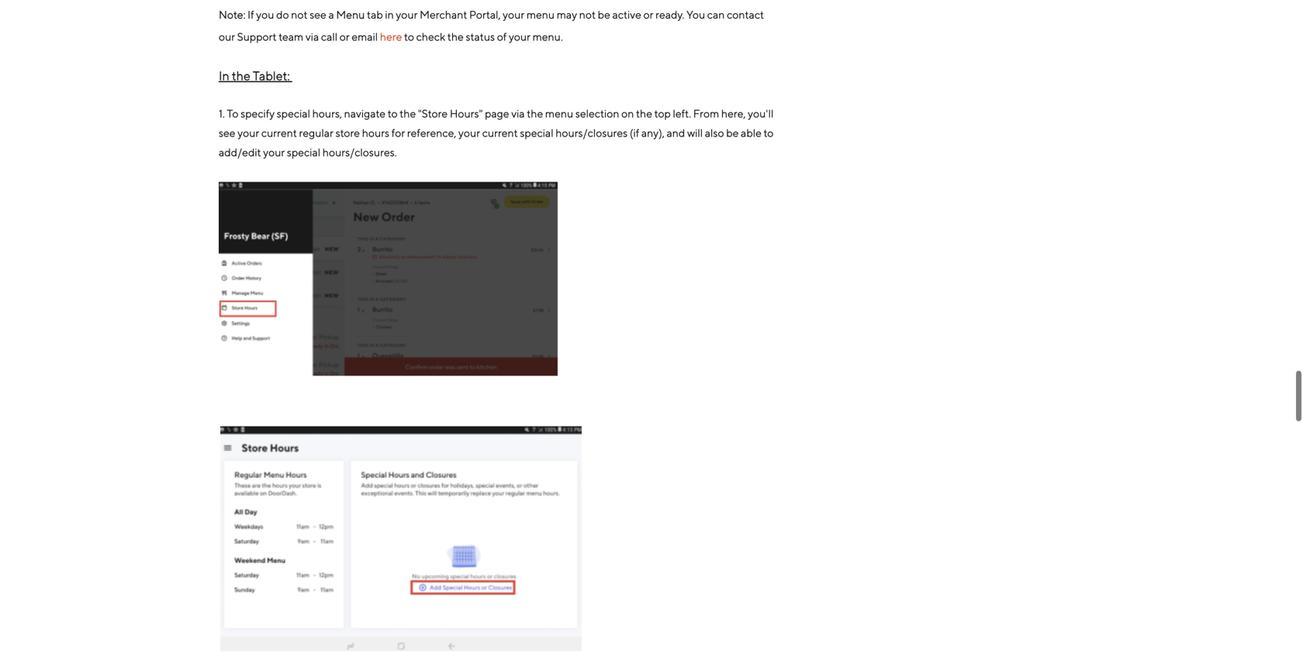 Task type: locate. For each thing, give the bounding box(es) containing it.
in
[[219, 68, 230, 83]]

the right page
[[527, 107, 543, 120]]

2 not from the left
[[580, 8, 596, 21]]

1 vertical spatial menu
[[546, 107, 574, 120]]

1 vertical spatial or
[[340, 30, 350, 43]]

special
[[277, 107, 310, 120], [520, 127, 554, 139], [287, 146, 321, 159]]

specify
[[241, 107, 275, 120]]

your
[[396, 8, 418, 21], [503, 8, 525, 21], [509, 30, 531, 43], [238, 127, 259, 139], [459, 127, 480, 139], [263, 146, 285, 159]]

in
[[385, 8, 394, 21]]

2 vertical spatial to
[[764, 127, 774, 139]]

0 vertical spatial be
[[598, 8, 611, 21]]

1 horizontal spatial see
[[310, 8, 327, 21]]

tab in your merchant portal, your menu may not be active or ready. you can contact our support team via call or email
[[219, 8, 765, 43]]

1 horizontal spatial be
[[727, 127, 739, 139]]

user-added image image
[[219, 181, 559, 378], [219, 426, 582, 654]]

0 horizontal spatial be
[[598, 8, 611, 21]]

here
[[380, 30, 402, 43]]

menu up hours/closures
[[546, 107, 574, 120]]

1 horizontal spatial via
[[512, 107, 525, 120]]

via
[[306, 30, 319, 43], [512, 107, 525, 120]]

your up add/edit
[[238, 127, 259, 139]]

be inside tab in your merchant portal, your menu may not be active or ready. you can contact our support team via call or email
[[598, 8, 611, 21]]

special left hours/closures
[[520, 127, 554, 139]]

not right 'may'
[[580, 8, 596, 21]]

1 vertical spatial see
[[219, 127, 236, 139]]

or right call
[[340, 30, 350, 43]]

menu
[[527, 8, 555, 21], [546, 107, 574, 120]]

be left active
[[598, 8, 611, 21]]

to
[[227, 107, 239, 120]]

to right here link
[[404, 30, 414, 43]]

here link
[[380, 30, 402, 43]]

note
[[219, 8, 243, 21]]

here,
[[722, 107, 746, 120]]

or left ready.
[[644, 8, 654, 21]]

0 horizontal spatial or
[[340, 30, 350, 43]]

do
[[276, 8, 289, 21]]

1 not from the left
[[291, 8, 308, 21]]

merchant
[[420, 8, 468, 21]]

your right in
[[396, 8, 418, 21]]

not right the 'do'
[[291, 8, 308, 21]]

0 horizontal spatial current
[[261, 127, 297, 139]]

1 vertical spatial to
[[388, 107, 398, 120]]

see left "a"
[[310, 8, 327, 21]]

1 vertical spatial user-added image image
[[219, 426, 582, 654]]

hours
[[362, 127, 390, 139]]

your right of
[[509, 30, 531, 43]]

your right add/edit
[[263, 146, 285, 159]]

via left call
[[306, 30, 319, 43]]

0 horizontal spatial via
[[306, 30, 319, 43]]

hours/closures.
[[323, 146, 397, 159]]

team
[[279, 30, 304, 43]]

1. to specify special hours, navigate to the "store hours" page via the menu selection on the top left. from here, you'll see your current regular store hours for reference, your current special hours/closures (if any), and will also be able to add/edit your special hours/closures.
[[219, 107, 774, 159]]

be right also
[[727, 127, 739, 139]]

hours,
[[312, 107, 342, 120]]

to
[[404, 30, 414, 43], [388, 107, 398, 120], [764, 127, 774, 139]]

1 vertical spatial via
[[512, 107, 525, 120]]

0 vertical spatial menu
[[527, 8, 555, 21]]

0 vertical spatial special
[[277, 107, 310, 120]]

1 horizontal spatial not
[[580, 8, 596, 21]]

not
[[291, 8, 308, 21], [580, 8, 596, 21]]

be
[[598, 8, 611, 21], [727, 127, 739, 139]]

active
[[613, 8, 642, 21]]

tablet:
[[253, 68, 290, 83]]

:
[[243, 8, 246, 21]]

to up for
[[388, 107, 398, 120]]

the
[[448, 30, 464, 43], [232, 68, 251, 83], [400, 107, 416, 120], [527, 107, 543, 120], [636, 107, 653, 120]]

or
[[644, 8, 654, 21], [340, 30, 350, 43]]

menu up menu.
[[527, 8, 555, 21]]

if
[[248, 8, 254, 21]]

current down specify
[[261, 127, 297, 139]]

via inside tab in your merchant portal, your menu may not be active or ready. you can contact our support team via call or email
[[306, 30, 319, 43]]

0 vertical spatial to
[[404, 30, 414, 43]]

note : if you do not see a menu
[[219, 8, 365, 21]]

see inside 1. to specify special hours, navigate to the "store hours" page via the menu selection on the top left. from here, you'll see your current regular store hours for reference, your current special hours/closures (if any), and will also be able to add/edit your special hours/closures.
[[219, 127, 236, 139]]

0 vertical spatial via
[[306, 30, 319, 43]]

0 vertical spatial see
[[310, 8, 327, 21]]

to right able
[[764, 127, 774, 139]]

1 horizontal spatial to
[[404, 30, 414, 43]]

page
[[485, 107, 510, 120]]

0 vertical spatial user-added image image
[[219, 181, 559, 378]]

0 horizontal spatial not
[[291, 8, 308, 21]]

via right page
[[512, 107, 525, 120]]

1 user-added image image from the top
[[219, 181, 559, 378]]

see
[[310, 8, 327, 21], [219, 127, 236, 139]]

1 horizontal spatial or
[[644, 8, 654, 21]]

0 horizontal spatial see
[[219, 127, 236, 139]]

special up the regular
[[277, 107, 310, 120]]

1 horizontal spatial current
[[483, 127, 518, 139]]

0 vertical spatial or
[[644, 8, 654, 21]]

special down the regular
[[287, 146, 321, 159]]

current down page
[[483, 127, 518, 139]]

menu inside tab in your merchant portal, your menu may not be active or ready. you can contact our support team via call or email
[[527, 8, 555, 21]]

current
[[261, 127, 297, 139], [483, 127, 518, 139]]

hours"
[[450, 107, 483, 120]]

tab
[[367, 8, 383, 21]]

see down 1.
[[219, 127, 236, 139]]

email
[[352, 30, 378, 43]]

the right check
[[448, 30, 464, 43]]

2 vertical spatial special
[[287, 146, 321, 159]]

1 vertical spatial be
[[727, 127, 739, 139]]

the up for
[[400, 107, 416, 120]]

you'll
[[748, 107, 774, 120]]

here to check the status of your menu.
[[380, 30, 565, 43]]



Task type: describe. For each thing, give the bounding box(es) containing it.
2 user-added image image from the top
[[219, 426, 582, 654]]

a
[[329, 8, 334, 21]]

regular
[[299, 127, 334, 139]]

add/edit
[[219, 146, 261, 159]]

may
[[557, 8, 578, 21]]

left.
[[673, 107, 692, 120]]

on
[[622, 107, 634, 120]]

2 horizontal spatial to
[[764, 127, 774, 139]]

your up of
[[503, 8, 525, 21]]

1 vertical spatial special
[[520, 127, 554, 139]]

in the tablet:
[[219, 68, 292, 83]]

not inside tab in your merchant portal, your menu may not be active or ready. you can contact our support team via call or email
[[580, 8, 596, 21]]

any),
[[642, 127, 665, 139]]

menu inside 1. to specify special hours, navigate to the "store hours" page via the menu selection on the top left. from here, you'll see your current regular store hours for reference, your current special hours/closures (if any), and will also be able to add/edit your special hours/closures.
[[546, 107, 574, 120]]

1 current from the left
[[261, 127, 297, 139]]

ready.
[[656, 8, 685, 21]]

2 current from the left
[[483, 127, 518, 139]]

via inside 1. to specify special hours, navigate to the "store hours" page via the menu selection on the top left. from here, you'll see your current regular store hours for reference, your current special hours/closures (if any), and will also be able to add/edit your special hours/closures.
[[512, 107, 525, 120]]

be inside 1. to specify special hours, navigate to the "store hours" page via the menu selection on the top left. from here, you'll see your current regular store hours for reference, your current special hours/closures (if any), and will also be able to add/edit your special hours/closures.
[[727, 127, 739, 139]]

able
[[741, 127, 762, 139]]

also
[[705, 127, 725, 139]]

"store
[[418, 107, 448, 120]]

status
[[466, 30, 495, 43]]

and
[[667, 127, 686, 139]]

store
[[336, 127, 360, 139]]

reference,
[[407, 127, 457, 139]]

you
[[687, 8, 706, 21]]

1.
[[219, 107, 225, 120]]

the right on
[[636, 107, 653, 120]]

hours/closures
[[556, 127, 628, 139]]

can
[[708, 8, 725, 21]]

your down the "hours""
[[459, 127, 480, 139]]

menu
[[336, 8, 365, 21]]

the right in
[[232, 68, 251, 83]]

of
[[497, 30, 507, 43]]

top
[[655, 107, 671, 120]]

(if
[[630, 127, 640, 139]]

0 horizontal spatial to
[[388, 107, 398, 120]]

portal,
[[470, 8, 501, 21]]

will
[[688, 127, 703, 139]]

selection
[[576, 107, 620, 120]]

call
[[321, 30, 338, 43]]

our
[[219, 30, 235, 43]]

navigate
[[344, 107, 386, 120]]

for
[[392, 127, 405, 139]]

you
[[256, 8, 274, 21]]

from
[[694, 107, 720, 120]]

contact
[[727, 8, 765, 21]]

support
[[237, 30, 277, 43]]

check
[[416, 30, 446, 43]]

menu.
[[533, 30, 563, 43]]



Task type: vqa. For each thing, say whether or not it's contained in the screenshot.
topmost Be
yes



